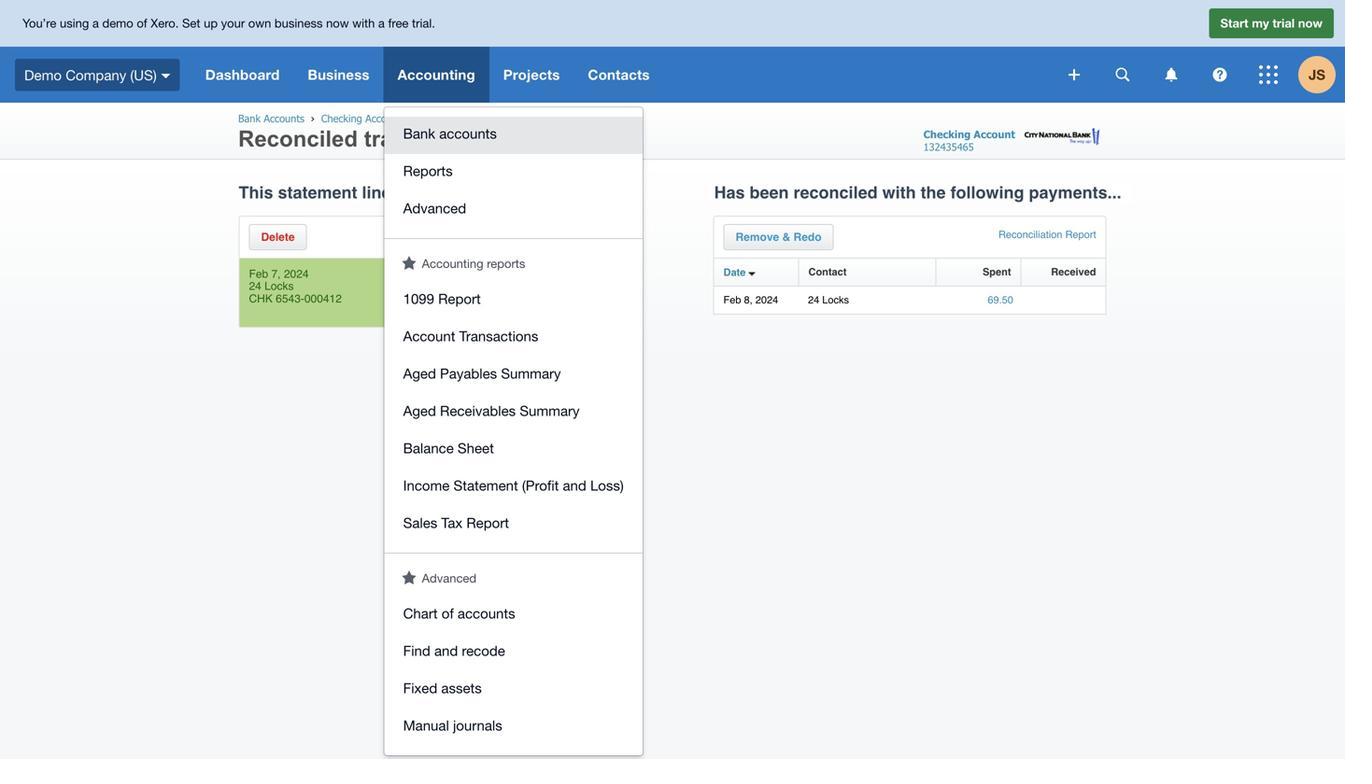 Task type: describe. For each thing, give the bounding box(es) containing it.
feb 8, 2024
[[724, 294, 784, 306]]

fixed assets
[[403, 680, 482, 697]]

contacts button
[[574, 47, 664, 103]]

6543-
[[276, 292, 305, 305]]

8,
[[744, 294, 753, 306]]

statement for view
[[576, 229, 623, 241]]

you're
[[22, 16, 56, 30]]

company
[[66, 67, 126, 83]]

banner containing dashboard
[[0, 0, 1346, 756]]

report for reconciliation report
[[1066, 229, 1097, 241]]

of inside 'link'
[[442, 606, 454, 622]]

chart
[[403, 606, 438, 622]]

0 horizontal spatial svg image
[[1069, 69, 1080, 80]]

feb for feb 8, 2024
[[724, 294, 741, 306]]

&
[[783, 231, 791, 244]]

demo
[[102, 16, 133, 30]]

balance sheet link
[[385, 432, 643, 469]]

accounting button
[[384, 47, 489, 103]]

following
[[951, 183, 1025, 202]]

2 horizontal spatial svg image
[[1166, 68, 1178, 82]]

find and recode
[[403, 643, 505, 659]]

accounting reports
[[422, 257, 525, 271]]

received
[[1051, 266, 1097, 278]]

spent
[[983, 266, 1012, 278]]

using
[[60, 16, 89, 30]]

transaction
[[364, 127, 485, 151]]

bank accounts link
[[385, 117, 643, 154]]

chart of accounts link
[[385, 597, 643, 634]]

income statement (profit and loss) link
[[385, 469, 643, 506]]

1099 report
[[403, 291, 481, 307]]

has been reconciled with the following payments...
[[714, 183, 1122, 202]]

reports group
[[385, 273, 643, 553]]

balance sheet
[[403, 440, 494, 456]]

business button
[[294, 47, 384, 103]]

feb for feb 7, 2024 24 locks chk 6543-000412
[[249, 268, 268, 281]]

remove & redo button
[[724, 224, 834, 250]]

free
[[388, 16, 409, 30]]

receivables
[[440, 403, 516, 419]]

debit
[[390, 268, 414, 281]]

xero.
[[151, 16, 179, 30]]

sales
[[403, 515, 438, 531]]

js
[[1309, 66, 1326, 83]]

aged receivables summary link
[[385, 394, 643, 432]]

payments...
[[1029, 183, 1122, 202]]

account transactions link
[[385, 320, 643, 357]]

up
[[204, 16, 218, 30]]

2 horizontal spatial svg image
[[1260, 65, 1278, 84]]

advanced link
[[385, 192, 643, 229]]

delete button
[[249, 224, 307, 250]]

payables
[[440, 365, 497, 382]]

manual journals link
[[385, 709, 643, 747]]

set
[[182, 16, 200, 30]]

date link
[[724, 267, 789, 281]]

has
[[714, 183, 745, 202]]

0 vertical spatial with
[[353, 16, 375, 30]]

24 locks
[[808, 294, 855, 306]]

summary for aged receivables summary
[[520, 403, 580, 419]]

income statement (profit and loss)
[[403, 477, 624, 494]]

1 vertical spatial locks
[[823, 294, 849, 306]]

your
[[221, 16, 245, 30]]

business
[[275, 16, 323, 30]]

find and recode link
[[385, 634, 643, 672]]

journals
[[453, 718, 502, 734]]

sales tax report
[[403, 515, 509, 531]]

favourites image
[[402, 256, 416, 270]]

list box containing bank accounts
[[385, 107, 643, 756]]

projects
[[503, 66, 560, 83]]

my
[[1252, 16, 1270, 30]]

remove
[[736, 231, 779, 244]]

1 now from the left
[[326, 16, 349, 30]]

and inside reports 'group'
[[563, 477, 587, 494]]

69.50
[[988, 295, 1014, 306]]

loss)
[[591, 477, 624, 494]]

start my trial now
[[1221, 16, 1323, 30]]

this statement line...
[[239, 183, 405, 202]]

group containing bank accounts
[[385, 107, 643, 238]]

account inside 'link'
[[403, 328, 455, 344]]

aged for aged receivables summary
[[403, 403, 436, 419]]

accounting for accounting reports
[[422, 257, 484, 271]]

accounts inside group
[[439, 125, 497, 142]]

sales tax report link
[[385, 506, 643, 544]]

bank accounts
[[403, 125, 497, 142]]

dashboard link
[[191, 47, 294, 103]]

you're using a demo of xero. set up your own business now with a free trial.
[[22, 16, 435, 30]]

svg image inside demo company (us) popup button
[[161, 74, 171, 78]]

js button
[[1299, 47, 1346, 103]]

checking inside the bank accounts › checking account › reconciled transaction details
[[321, 112, 362, 125]]

details
[[491, 127, 562, 151]]

7,
[[271, 268, 281, 281]]

view
[[551, 229, 573, 241]]

bank accounts › checking account › reconciled transaction details
[[238, 112, 562, 151]]

accounting for accounting
[[398, 66, 475, 83]]

projects button
[[489, 47, 574, 103]]

2 now from the left
[[1299, 16, 1323, 30]]



Task type: locate. For each thing, give the bounding box(es) containing it.
24 left "7," in the top left of the page
[[249, 280, 262, 293]]

1 vertical spatial aged
[[403, 403, 436, 419]]

1 vertical spatial advanced
[[422, 571, 477, 586]]

0 vertical spatial bank
[[238, 112, 261, 125]]

list box
[[385, 107, 643, 756]]

1 vertical spatial bank
[[403, 125, 436, 142]]

(us)
[[130, 67, 157, 83]]

manual
[[403, 718, 449, 734]]

trial.
[[412, 16, 435, 30]]

aged left payables in the left of the page
[[403, 365, 436, 382]]

sheet
[[458, 440, 494, 456]]

date
[[724, 267, 746, 278]]

0 horizontal spatial and
[[434, 643, 458, 659]]

chart of accounts
[[403, 606, 515, 622]]

69.50 link
[[988, 295, 1014, 306]]

redo
[[794, 231, 822, 244]]

0 horizontal spatial 24
[[249, 280, 262, 293]]

aged inside 'link'
[[403, 365, 436, 382]]

accounting down trial.
[[398, 66, 475, 83]]

aged up balance
[[403, 403, 436, 419]]

1 aged from the top
[[403, 365, 436, 382]]

balance
[[403, 440, 454, 456]]

reconciliation
[[999, 229, 1063, 241]]

0 vertical spatial aged
[[403, 365, 436, 382]]

1 vertical spatial and
[[434, 643, 458, 659]]

1 vertical spatial feb
[[724, 294, 741, 306]]

summary for aged payables summary
[[501, 365, 561, 382]]

2 › from the left
[[408, 112, 412, 125]]

0 vertical spatial report
[[1066, 229, 1097, 241]]

statement
[[278, 183, 357, 202]]

feb left the 8,
[[724, 294, 741, 306]]

0 vertical spatial summary
[[501, 365, 561, 382]]

accounting inside accounting dropdown button
[[398, 66, 475, 83]]

and right find
[[434, 643, 458, 659]]

trial
[[1273, 16, 1295, 30]]

income
[[403, 477, 450, 494]]

accounting
[[398, 66, 475, 83], [422, 257, 484, 271]]

of left xero.
[[137, 16, 147, 30]]

locks left 000412 on the left
[[265, 280, 294, 293]]

account inside checking account 132435465
[[974, 128, 1016, 141]]

svg image down start
[[1213, 68, 1227, 82]]

0 horizontal spatial of
[[137, 16, 147, 30]]

accounting up the 1099 report
[[422, 257, 484, 271]]

1 › from the left
[[311, 112, 315, 125]]

0 vertical spatial accounts
[[439, 125, 497, 142]]

2024 for 8,
[[756, 294, 779, 306]]

report
[[1066, 229, 1097, 241], [438, 291, 481, 307], [467, 515, 509, 531]]

summary inside aged receivables summary link
[[520, 403, 580, 419]]

business
[[308, 66, 370, 83]]

1 horizontal spatial 2024
[[756, 294, 779, 306]]

summary down the account transactions 'link'
[[501, 365, 561, 382]]

delete
[[261, 231, 295, 244]]

demo company (us)
[[24, 67, 157, 83]]

2024 right the 8,
[[756, 294, 779, 306]]

summary
[[501, 365, 561, 382], [520, 403, 580, 419]]

0 horizontal spatial a
[[92, 16, 99, 30]]

reconciled
[[238, 127, 358, 151]]

1 vertical spatial 2024
[[756, 294, 779, 306]]

svg image
[[1116, 68, 1130, 82], [1166, 68, 1178, 82], [1069, 69, 1080, 80]]

0 horizontal spatial bank
[[238, 112, 261, 125]]

2024 inside feb 7, 2024 24 locks chk 6543-000412
[[284, 268, 309, 281]]

this
[[239, 183, 273, 202]]

0 vertical spatial account
[[365, 112, 402, 125]]

own
[[248, 16, 271, 30]]

accounts up reports
[[439, 125, 497, 142]]

1 horizontal spatial now
[[1299, 16, 1323, 30]]

bank for bank accounts
[[403, 125, 436, 142]]

bank left accounts on the top left of the page
[[238, 112, 261, 125]]

recode
[[462, 643, 505, 659]]

1 horizontal spatial ›
[[408, 112, 412, 125]]

reconciliation report
[[999, 229, 1097, 241]]

1 vertical spatial report
[[438, 291, 481, 307]]

0 horizontal spatial with
[[353, 16, 375, 30]]

24 down contact
[[808, 294, 820, 306]]

a
[[92, 16, 99, 30], [378, 16, 385, 30]]

0 vertical spatial accounting
[[398, 66, 475, 83]]

report for 1099 report
[[438, 291, 481, 307]]

report right tax
[[467, 515, 509, 531]]

and inside "advanced" group
[[434, 643, 458, 659]]

group
[[385, 107, 643, 238]]

bank accounts link
[[238, 112, 305, 125]]

advanced down reports
[[403, 200, 466, 216]]

fixed assets link
[[385, 672, 643, 709]]

feb
[[249, 268, 268, 281], [724, 294, 741, 306]]

reports link
[[385, 154, 643, 192]]

0 horizontal spatial statement
[[454, 477, 518, 494]]

aged payables summary link
[[385, 357, 643, 394]]

1 horizontal spatial checking
[[924, 128, 971, 141]]

aged for aged payables summary
[[403, 365, 436, 382]]

000412
[[304, 292, 342, 305]]

summary inside the aged payables summary 'link'
[[501, 365, 561, 382]]

a left free
[[378, 16, 385, 30]]

statement inside reports 'group'
[[454, 477, 518, 494]]

0 horizontal spatial locks
[[265, 280, 294, 293]]

aged payables summary
[[403, 365, 561, 382]]

bank up reports
[[403, 125, 436, 142]]

1 horizontal spatial svg image
[[1116, 68, 1130, 82]]

locks
[[265, 280, 294, 293], [823, 294, 849, 306]]

find
[[403, 643, 431, 659]]

1 vertical spatial accounts
[[458, 606, 515, 622]]

view statement
[[551, 229, 623, 241]]

statement down sheet
[[454, 477, 518, 494]]

24 inside feb 7, 2024 24 locks chk 6543-000412
[[249, 280, 262, 293]]

0 horizontal spatial ›
[[311, 112, 315, 125]]

0 vertical spatial of
[[137, 16, 147, 30]]

accounts inside 'link'
[[458, 606, 515, 622]]

report up the received
[[1066, 229, 1097, 241]]

tax
[[441, 515, 463, 531]]

remove & redo
[[736, 231, 822, 244]]

and
[[563, 477, 587, 494], [434, 643, 458, 659]]

0 vertical spatial feb
[[249, 268, 268, 281]]

1 vertical spatial of
[[442, 606, 454, 622]]

1 vertical spatial statement
[[454, 477, 518, 494]]

checking account 132435465
[[924, 128, 1016, 153]]

with left the
[[883, 183, 916, 202]]

reconciliation report link
[[999, 229, 1097, 241]]

advanced up 'chart of accounts'
[[422, 571, 477, 586]]

0 vertical spatial and
[[563, 477, 587, 494]]

feb 7, 2024 24 locks chk 6543-000412
[[249, 268, 342, 305]]

1 horizontal spatial a
[[378, 16, 385, 30]]

1 horizontal spatial and
[[563, 477, 587, 494]]

2024 right "7," in the top left of the page
[[284, 268, 309, 281]]

0 vertical spatial advanced
[[403, 200, 466, 216]]

now right business on the left top of page
[[326, 16, 349, 30]]

reports
[[487, 257, 525, 271]]

checking inside checking account 132435465
[[924, 128, 971, 141]]

1 horizontal spatial of
[[442, 606, 454, 622]]

2024
[[284, 268, 309, 281], [756, 294, 779, 306]]

of right the chart
[[442, 606, 454, 622]]

2 vertical spatial report
[[467, 515, 509, 531]]

demo company (us) button
[[0, 47, 191, 103]]

1 horizontal spatial with
[[883, 183, 916, 202]]

contact
[[809, 266, 847, 278]]

account up following
[[974, 128, 1016, 141]]

0 vertical spatial 2024
[[284, 268, 309, 281]]

manual journals
[[403, 718, 502, 734]]

svg image left js on the right top of the page
[[1260, 65, 1278, 84]]

2 horizontal spatial account
[[974, 128, 1016, 141]]

fixed
[[403, 680, 438, 697]]

1 vertical spatial 24
[[808, 294, 820, 306]]

accounts
[[264, 112, 305, 125]]

1 vertical spatial with
[[883, 183, 916, 202]]

1 horizontal spatial bank
[[403, 125, 436, 142]]

0 vertical spatial checking
[[321, 112, 362, 125]]

2 a from the left
[[378, 16, 385, 30]]

locks down contact
[[823, 294, 849, 306]]

statement right view
[[576, 229, 623, 241]]

statement for income
[[454, 477, 518, 494]]

feb inside feb 7, 2024 24 locks chk 6543-000412
[[249, 268, 268, 281]]

banner
[[0, 0, 1346, 756]]

account transactions
[[403, 328, 539, 344]]

0 horizontal spatial checking
[[321, 112, 362, 125]]

0 horizontal spatial feb
[[249, 268, 268, 281]]

0 horizontal spatial 2024
[[284, 268, 309, 281]]

2024 for 7,
[[284, 268, 309, 281]]

locks inside feb 7, 2024 24 locks chk 6543-000412
[[265, 280, 294, 293]]

1 horizontal spatial feb
[[724, 294, 741, 306]]

1 horizontal spatial locks
[[823, 294, 849, 306]]

view statement link
[[551, 229, 623, 241]]

feb left "7," in the top left of the page
[[249, 268, 268, 281]]

accounts up recode
[[458, 606, 515, 622]]

checking
[[321, 112, 362, 125], [924, 128, 971, 141]]

0 horizontal spatial svg image
[[161, 74, 171, 78]]

(profit
[[522, 477, 559, 494]]

›
[[311, 112, 315, 125], [408, 112, 412, 125]]

contacts
[[588, 66, 650, 83]]

report down accounting reports
[[438, 291, 481, 307]]

0 horizontal spatial account
[[365, 112, 402, 125]]

1 vertical spatial summary
[[520, 403, 580, 419]]

summary down the aged payables summary 'link'
[[520, 403, 580, 419]]

reconciled
[[794, 183, 878, 202]]

› up transaction
[[408, 112, 412, 125]]

0 vertical spatial statement
[[576, 229, 623, 241]]

reports
[[403, 163, 453, 179]]

transactions
[[459, 328, 539, 344]]

bank inside the bank accounts › checking account › reconciled transaction details
[[238, 112, 261, 125]]

checking account link
[[321, 112, 402, 125]]

a right using
[[92, 16, 99, 30]]

0 horizontal spatial now
[[326, 16, 349, 30]]

bank for bank accounts › checking account › reconciled transaction details
[[238, 112, 261, 125]]

bank
[[238, 112, 261, 125], [403, 125, 436, 142]]

1 horizontal spatial statement
[[576, 229, 623, 241]]

checking up the
[[924, 128, 971, 141]]

› up reconciled
[[311, 112, 315, 125]]

2 aged from the top
[[403, 403, 436, 419]]

and left 'loss)'
[[563, 477, 587, 494]]

1 horizontal spatial account
[[403, 328, 455, 344]]

the
[[921, 183, 946, 202]]

favourites image
[[402, 571, 416, 585]]

svg image right "(us)"
[[161, 74, 171, 78]]

0 vertical spatial locks
[[265, 280, 294, 293]]

1 a from the left
[[92, 16, 99, 30]]

1 horizontal spatial 24
[[808, 294, 820, 306]]

1 vertical spatial checking
[[924, 128, 971, 141]]

2 vertical spatial account
[[403, 328, 455, 344]]

1 horizontal spatial svg image
[[1213, 68, 1227, 82]]

132435465
[[924, 141, 974, 153]]

with
[[353, 16, 375, 30], [883, 183, 916, 202]]

with left free
[[353, 16, 375, 30]]

advanced
[[403, 200, 466, 216], [422, 571, 477, 586]]

checking down business popup button
[[321, 112, 362, 125]]

advanced group
[[385, 588, 643, 756]]

dashboard
[[205, 66, 280, 83]]

account up transaction
[[365, 112, 402, 125]]

now right trial
[[1299, 16, 1323, 30]]

account inside the bank accounts › checking account › reconciled transaction details
[[365, 112, 402, 125]]

account down 1099
[[403, 328, 455, 344]]

0 vertical spatial 24
[[249, 280, 262, 293]]

svg image
[[1260, 65, 1278, 84], [1213, 68, 1227, 82], [161, 74, 171, 78]]

1 vertical spatial accounting
[[422, 257, 484, 271]]

1 vertical spatial account
[[974, 128, 1016, 141]]



Task type: vqa. For each thing, say whether or not it's contained in the screenshot.
The Bank
yes



